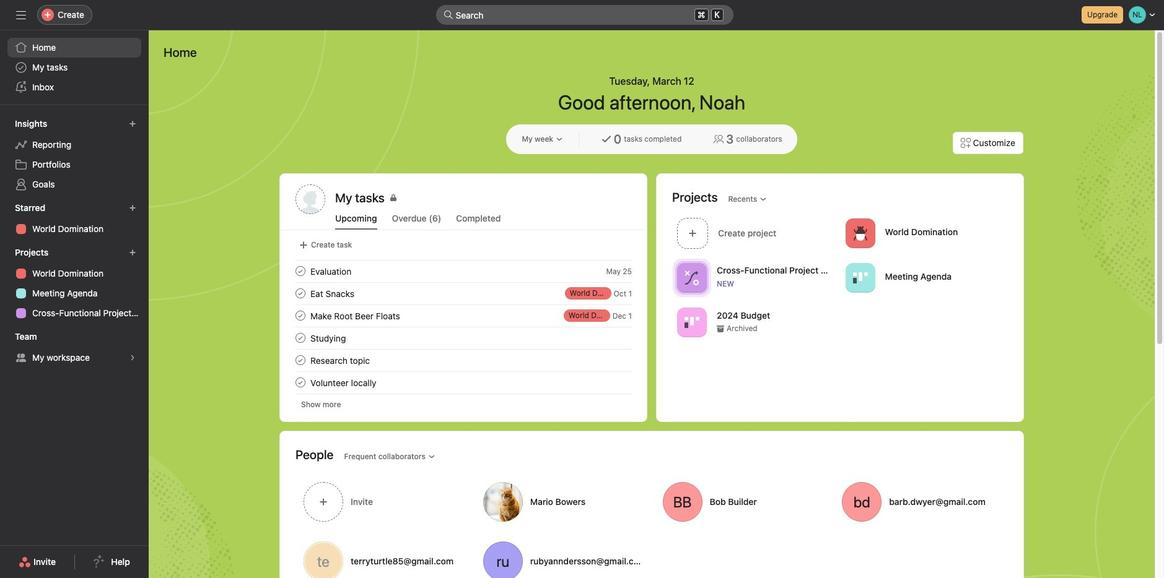 Task type: describe. For each thing, give the bounding box(es) containing it.
board image
[[853, 270, 868, 285]]

Mark complete checkbox
[[293, 286, 308, 301]]

1 mark complete checkbox from the top
[[293, 264, 308, 279]]

mark complete image for first mark complete checkbox
[[293, 264, 308, 279]]

5 mark complete checkbox from the top
[[293, 375, 308, 390]]

2 mark complete checkbox from the top
[[293, 309, 308, 323]]

mark complete image for 4th mark complete checkbox from the bottom of the page
[[293, 309, 308, 323]]

add profile photo image
[[296, 185, 325, 214]]

insights element
[[0, 113, 149, 197]]

4 mark complete checkbox from the top
[[293, 353, 308, 368]]

mark complete image for mark complete option
[[293, 286, 308, 301]]

starred element
[[0, 197, 149, 242]]

new insights image
[[129, 120, 136, 128]]

teams element
[[0, 326, 149, 371]]



Task type: vqa. For each thing, say whether or not it's contained in the screenshot.
3rd Mark complete image from the bottom
yes



Task type: locate. For each thing, give the bounding box(es) containing it.
mark complete image
[[293, 309, 308, 323], [293, 331, 308, 346], [293, 353, 308, 368], [293, 375, 308, 390]]

projects element
[[0, 242, 149, 326]]

Search tasks, projects, and more text field
[[436, 5, 733, 25]]

1 mark complete image from the top
[[293, 264, 308, 279]]

mark complete image for first mark complete checkbox from the bottom of the page
[[293, 375, 308, 390]]

mark complete image
[[293, 264, 308, 279], [293, 286, 308, 301]]

line_and_symbols image
[[685, 270, 699, 285]]

2 mark complete image from the top
[[293, 286, 308, 301]]

mark complete image for 3rd mark complete checkbox from the bottom of the page
[[293, 331, 308, 346]]

hide sidebar image
[[16, 10, 26, 20]]

4 mark complete image from the top
[[293, 375, 308, 390]]

None field
[[436, 5, 733, 25]]

add items to starred image
[[129, 204, 136, 212]]

1 mark complete image from the top
[[293, 309, 308, 323]]

Mark complete checkbox
[[293, 264, 308, 279], [293, 309, 308, 323], [293, 331, 308, 346], [293, 353, 308, 368], [293, 375, 308, 390]]

bug image
[[853, 226, 868, 241]]

0 vertical spatial mark complete image
[[293, 264, 308, 279]]

3 mark complete checkbox from the top
[[293, 331, 308, 346]]

mark complete image for second mark complete checkbox from the bottom of the page
[[293, 353, 308, 368]]

board image
[[685, 315, 699, 330]]

1 vertical spatial mark complete image
[[293, 286, 308, 301]]

prominent image
[[443, 10, 453, 20]]

2 mark complete image from the top
[[293, 331, 308, 346]]

3 mark complete image from the top
[[293, 353, 308, 368]]

new project or portfolio image
[[129, 249, 136, 257]]

global element
[[0, 30, 149, 105]]

see details, my workspace image
[[129, 354, 136, 362]]



